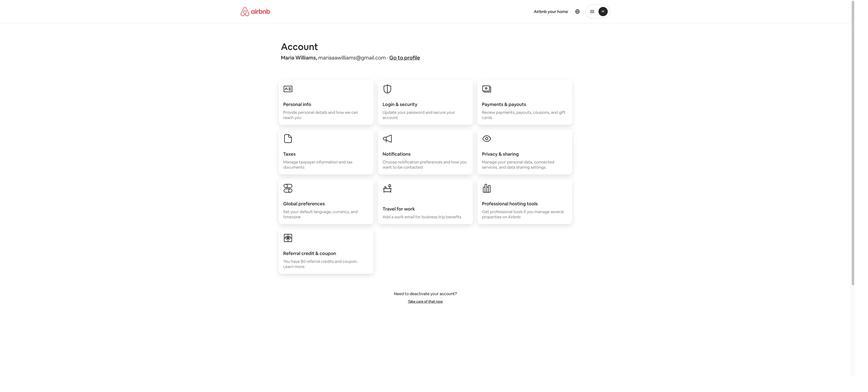 Task type: locate. For each thing, give the bounding box(es) containing it.
2 vertical spatial you
[[527, 209, 534, 214]]

for right email
[[415, 214, 421, 220]]

to inside need to deactivate your account? take care of that now
[[405, 291, 409, 296]]

manage down privacy
[[482, 160, 497, 165]]

manage
[[283, 160, 298, 165], [482, 160, 497, 165]]

personal down info
[[298, 110, 314, 115]]

set
[[283, 209, 290, 214]]

1 vertical spatial tools
[[514, 209, 523, 214]]

we
[[345, 110, 350, 115]]

& for privacy
[[499, 151, 502, 157]]

email
[[405, 214, 415, 220]]

1 horizontal spatial work
[[404, 206, 415, 212]]

& up referral
[[315, 251, 319, 257]]

1 horizontal spatial preferences
[[420, 160, 443, 165]]

0 vertical spatial you
[[295, 115, 301, 120]]

1 horizontal spatial airbnb
[[534, 9, 547, 14]]

tools
[[527, 201, 538, 207], [514, 209, 523, 214]]

2 vertical spatial to
[[405, 291, 409, 296]]

airbnb right on
[[508, 214, 521, 220]]

& right privacy
[[499, 151, 502, 157]]

preferences inside notifications choose notification preferences and how you want to be contacted
[[420, 160, 443, 165]]

account
[[383, 115, 398, 120]]

you inside notifications choose notification preferences and how you want to be contacted
[[460, 160, 467, 165]]

payouts,
[[517, 110, 532, 115]]

for
[[397, 206, 403, 212], [415, 214, 421, 220]]

0 horizontal spatial to
[[393, 165, 397, 170]]

how inside notifications choose notification preferences and how you want to be contacted
[[451, 160, 459, 165]]

your left data
[[498, 160, 506, 165]]

referral credit & coupon you have $0 referral credits and coupon. learn more.
[[283, 251, 358, 269]]

tools up manage
[[527, 201, 538, 207]]

taxpayer
[[299, 160, 316, 165]]

2 horizontal spatial to
[[405, 291, 409, 296]]

sharing up data
[[503, 151, 519, 157]]

sharing
[[503, 151, 519, 157], [516, 165, 530, 170]]

1 vertical spatial you
[[460, 160, 467, 165]]

0 horizontal spatial personal
[[298, 110, 314, 115]]

0 horizontal spatial you
[[295, 115, 301, 120]]

to inside notifications choose notification preferences and how you want to be contacted
[[393, 165, 397, 170]]

& up payments, at the right top of the page
[[505, 101, 508, 107]]

0 vertical spatial how
[[336, 110, 344, 115]]

sharing right data
[[516, 165, 530, 170]]

0 horizontal spatial for
[[397, 206, 403, 212]]

1 horizontal spatial manage
[[482, 160, 497, 165]]

personal inside 'privacy & sharing manage your personal data, connected services, and data sharing settings'
[[507, 160, 523, 165]]

personal
[[283, 101, 302, 107]]

work right a
[[395, 214, 404, 220]]

you right if
[[527, 209, 534, 214]]

professional
[[490, 209, 513, 214]]

0 vertical spatial personal
[[298, 110, 314, 115]]

1 vertical spatial personal
[[507, 160, 523, 165]]

1 horizontal spatial tools
[[527, 201, 538, 207]]

and inside the payments & payouts review payments, payouts, coupons, and gift cards
[[551, 110, 558, 115]]

now
[[436, 299, 443, 304]]

tools left if
[[514, 209, 523, 214]]

care
[[416, 299, 424, 304]]

0 vertical spatial airbnb
[[534, 9, 547, 14]]

and
[[328, 110, 335, 115], [426, 110, 433, 115], [551, 110, 558, 115], [339, 160, 346, 165], [443, 160, 451, 165], [499, 165, 506, 170], [351, 209, 358, 214], [335, 259, 342, 264]]

you right reach
[[295, 115, 301, 120]]

want
[[383, 165, 392, 170]]

1 horizontal spatial to
[[398, 54, 403, 61]]

& inside the payments & payouts review payments, payouts, coupons, and gift cards
[[505, 101, 508, 107]]

login & security update your password and secure your account
[[383, 101, 455, 120]]

gift
[[559, 110, 566, 115]]

several
[[551, 209, 564, 214]]

airbnb your home link
[[531, 5, 572, 18]]

0 horizontal spatial work
[[395, 214, 404, 220]]

0 vertical spatial preferences
[[420, 160, 443, 165]]

reach
[[283, 115, 294, 120]]

for right travel
[[397, 206, 403, 212]]

0 horizontal spatial preferences
[[298, 201, 325, 207]]

to right go
[[398, 54, 403, 61]]

1 manage from the left
[[283, 160, 298, 165]]

payments
[[482, 101, 504, 107]]

airbnb inside professional hosting tools get professional tools if you manage several properties on airbnb
[[508, 214, 521, 220]]

1 vertical spatial how
[[451, 160, 459, 165]]

and inside taxes manage taxpayer information and tax documents
[[339, 160, 346, 165]]

personal
[[298, 110, 314, 115], [507, 160, 523, 165]]

preferences right notification
[[420, 160, 443, 165]]

work up email
[[404, 206, 415, 212]]

your left home
[[548, 9, 556, 14]]

coupon.
[[343, 259, 358, 264]]

airbnb left home
[[534, 9, 547, 14]]

2 horizontal spatial you
[[527, 209, 534, 214]]

take
[[408, 299, 416, 304]]

referral
[[307, 259, 320, 264]]

and inside global preferences set your default language, currency, and timezone
[[351, 209, 358, 214]]

2 manage from the left
[[482, 160, 497, 165]]

airbnb inside profile element
[[534, 9, 547, 14]]

0 horizontal spatial manage
[[283, 160, 298, 165]]

& inside 'privacy & sharing manage your personal data, connected services, and data sharing settings'
[[499, 151, 502, 157]]

go
[[389, 54, 397, 61]]

and inside the login & security update your password and secure your account
[[426, 110, 433, 115]]

more.
[[295, 264, 305, 269]]

manage inside taxes manage taxpayer information and tax documents
[[283, 160, 298, 165]]

add
[[383, 214, 391, 220]]

and inside notifications choose notification preferences and how you want to be contacted
[[443, 160, 451, 165]]

currency,
[[333, 209, 350, 214]]

&
[[396, 101, 399, 107], [505, 101, 508, 107], [499, 151, 502, 157], [315, 251, 319, 257]]

payments & payouts review payments, payouts, coupons, and gift cards
[[482, 101, 566, 120]]

1 vertical spatial to
[[393, 165, 397, 170]]

to left be
[[393, 165, 397, 170]]

to right need
[[405, 291, 409, 296]]

& for payments
[[505, 101, 508, 107]]

0 horizontal spatial tools
[[514, 209, 523, 214]]

global
[[283, 201, 298, 207]]

your inside 'privacy & sharing manage your personal data, connected services, and data sharing settings'
[[498, 160, 506, 165]]

1 horizontal spatial you
[[460, 160, 467, 165]]

your right set
[[290, 209, 299, 214]]

0 horizontal spatial how
[[336, 110, 344, 115]]

mariaaawilliams@gmail.com
[[318, 54, 386, 61]]

0 horizontal spatial airbnb
[[508, 214, 521, 220]]

& inside the login & security update your password and secure your account
[[396, 101, 399, 107]]

1 vertical spatial preferences
[[298, 201, 325, 207]]

review
[[482, 110, 495, 115]]

your up that
[[431, 291, 439, 296]]

professional hosting tools get professional tools if you manage several properties on airbnb
[[482, 201, 564, 220]]

account
[[281, 41, 318, 53]]

preferences up default
[[298, 201, 325, 207]]

your inside need to deactivate your account? take care of that now
[[431, 291, 439, 296]]

1 vertical spatial for
[[415, 214, 421, 220]]

information
[[316, 160, 338, 165]]

benefits
[[446, 214, 462, 220]]

& right login at top left
[[396, 101, 399, 107]]

have
[[291, 259, 300, 264]]

1 horizontal spatial how
[[451, 160, 459, 165]]

0 vertical spatial to
[[398, 54, 403, 61]]

your inside profile element
[[548, 9, 556, 14]]

manage down taxes
[[283, 160, 298, 165]]

personal left data,
[[507, 160, 523, 165]]

1 vertical spatial sharing
[[516, 165, 530, 170]]

1 horizontal spatial personal
[[507, 160, 523, 165]]

you left services,
[[460, 160, 467, 165]]

1 horizontal spatial for
[[415, 214, 421, 220]]

coupon
[[320, 251, 336, 257]]

language,
[[314, 209, 332, 214]]

hosting
[[510, 201, 526, 207]]

connected
[[534, 160, 555, 165]]

travel for work add a work email for business trip benefits
[[383, 206, 462, 220]]

airbnb
[[534, 9, 547, 14], [508, 214, 521, 220]]

0 vertical spatial for
[[397, 206, 403, 212]]

trip
[[439, 214, 445, 220]]

personal inside personal info provide personal details and how we can reach you
[[298, 110, 314, 115]]

1 vertical spatial airbnb
[[508, 214, 521, 220]]

you
[[295, 115, 301, 120], [460, 160, 467, 165], [527, 209, 534, 214]]



Task type: describe. For each thing, give the bounding box(es) containing it.
settings
[[531, 165, 546, 170]]

coupons,
[[533, 110, 550, 115]]

manage inside 'privacy & sharing manage your personal data, connected services, and data sharing settings'
[[482, 160, 497, 165]]

professional
[[482, 201, 509, 207]]

$0
[[301, 259, 306, 264]]

preferences inside global preferences set your default language, currency, and timezone
[[298, 201, 325, 207]]

documents
[[283, 165, 305, 170]]

of
[[424, 299, 428, 304]]

and inside 'privacy & sharing manage your personal data, connected services, and data sharing settings'
[[499, 165, 506, 170]]

data,
[[524, 160, 533, 165]]

provide
[[283, 110, 297, 115]]

account?
[[440, 291, 457, 296]]

need to deactivate your account? take care of that now
[[394, 291, 457, 304]]

referral
[[283, 251, 300, 257]]

maria
[[281, 54, 294, 61]]

choose
[[383, 160, 397, 165]]

deactivate
[[410, 291, 430, 296]]

personal info provide personal details and how we can reach you
[[283, 101, 358, 120]]

payouts
[[509, 101, 526, 107]]

security
[[400, 101, 418, 107]]

you inside professional hosting tools get professional tools if you manage several properties on airbnb
[[527, 209, 534, 214]]

contacted
[[404, 165, 423, 170]]

·
[[387, 54, 388, 61]]

williams
[[296, 54, 316, 61]]

if
[[524, 209, 526, 214]]

and inside personal info provide personal details and how we can reach you
[[328, 110, 335, 115]]

global preferences set your default language, currency, and timezone
[[283, 201, 358, 220]]

update
[[383, 110, 397, 115]]

go to profile link
[[389, 54, 420, 61]]

taxes manage taxpayer information and tax documents
[[283, 151, 353, 170]]

privacy
[[482, 151, 498, 157]]

account maria williams , mariaaawilliams@gmail.com · go to profile
[[281, 41, 420, 61]]

0 vertical spatial sharing
[[503, 151, 519, 157]]

profile
[[404, 54, 420, 61]]

details
[[315, 110, 327, 115]]

and inside referral credit & coupon you have $0 referral credits and coupon. learn more.
[[335, 259, 342, 264]]

properties
[[482, 214, 502, 220]]

to inside account maria williams , mariaaawilliams@gmail.com · go to profile
[[398, 54, 403, 61]]

tax
[[347, 160, 353, 165]]

your right secure
[[447, 110, 455, 115]]

be
[[398, 165, 403, 170]]

profile element
[[432, 0, 610, 23]]

you inside personal info provide personal details and how we can reach you
[[295, 115, 301, 120]]

cards
[[482, 115, 492, 120]]

& inside referral credit & coupon you have $0 referral credits and coupon. learn more.
[[315, 251, 319, 257]]

on
[[503, 214, 507, 220]]

taxes
[[283, 151, 296, 157]]

a
[[391, 214, 394, 220]]

home
[[557, 9, 568, 14]]

secure
[[434, 110, 446, 115]]

your inside global preferences set your default language, currency, and timezone
[[290, 209, 299, 214]]

0 vertical spatial work
[[404, 206, 415, 212]]

privacy & sharing manage your personal data, connected services, and data sharing settings
[[482, 151, 555, 170]]

that
[[428, 299, 435, 304]]

you
[[283, 259, 290, 264]]

info
[[303, 101, 311, 107]]

your down security in the top of the page
[[398, 110, 406, 115]]

business
[[422, 214, 438, 220]]

payments,
[[496, 110, 516, 115]]

notification
[[398, 160, 419, 165]]

need
[[394, 291, 404, 296]]

timezone
[[283, 214, 301, 220]]

0 vertical spatial tools
[[527, 201, 538, 207]]

& for login
[[396, 101, 399, 107]]

notifications
[[383, 151, 411, 157]]

manage
[[535, 209, 550, 214]]

login
[[383, 101, 395, 107]]

default
[[300, 209, 313, 214]]

services,
[[482, 165, 498, 170]]

1 vertical spatial work
[[395, 214, 404, 220]]

can
[[351, 110, 358, 115]]

credits
[[321, 259, 334, 264]]

how inside personal info provide personal details and how we can reach you
[[336, 110, 344, 115]]

learn
[[283, 264, 294, 269]]

airbnb your home
[[534, 9, 568, 14]]

get
[[482, 209, 489, 214]]

travel
[[383, 206, 396, 212]]

data
[[507, 165, 515, 170]]

credit
[[301, 251, 314, 257]]

notifications choose notification preferences and how you want to be contacted
[[383, 151, 467, 170]]

password
[[407, 110, 425, 115]]

,
[[316, 54, 317, 61]]



Task type: vqa. For each thing, say whether or not it's contained in the screenshot.


